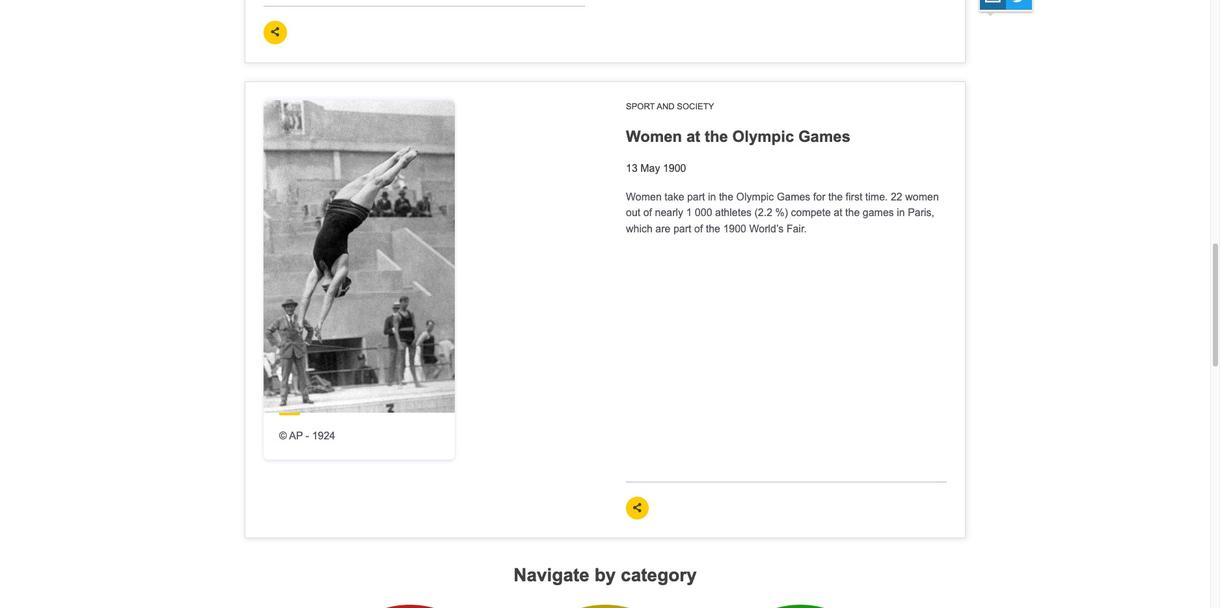 Task type: describe. For each thing, give the bounding box(es) containing it.
22
[[891, 191, 903, 202]]

take
[[665, 191, 685, 202]]

the down society at right top
[[705, 128, 728, 145]]

-
[[306, 430, 309, 441]]

0 vertical spatial part
[[688, 191, 705, 202]]

1 horizontal spatial of
[[695, 223, 703, 235]]

0 vertical spatial olympic
[[733, 128, 795, 145]]

0 horizontal spatial in
[[708, 191, 716, 202]]

out
[[626, 207, 641, 218]]

©
[[279, 430, 287, 441]]

(2.2 %)
[[755, 207, 788, 218]]

the right "for"
[[829, 191, 843, 202]]

games
[[863, 207, 894, 218]]

women for women take part in the olympic games for the first time. 22 women out of nearly 1 000 athletes (2.2 %) compete at the games in paris, which are part of the 1900 world's fair.
[[626, 191, 662, 202]]

compete
[[791, 207, 831, 218]]

the up athletes at the right top
[[719, 191, 734, 202]]

paris,
[[908, 207, 935, 218]]

which
[[626, 223, 653, 235]]

navigate
[[514, 565, 590, 586]]

sport
[[626, 101, 655, 111]]

time.
[[866, 191, 888, 202]]

games inside women take part in the olympic games for the first time. 22 women out of nearly 1 000 athletes (2.2 %) compete at the games in paris, which are part of the 1900 world's fair.
[[777, 191, 811, 202]]

13
[[626, 163, 638, 174]]

0 vertical spatial games
[[799, 128, 851, 145]]

1 vertical spatial part
[[674, 223, 692, 235]]

may
[[641, 163, 661, 174]]

athletes
[[716, 207, 752, 218]]

category
[[621, 565, 697, 586]]

13 may 1900
[[626, 163, 687, 174]]

the down the first
[[846, 207, 860, 218]]

the down '1 000'
[[706, 223, 721, 235]]

first
[[846, 191, 863, 202]]

society
[[677, 101, 714, 111]]



Task type: locate. For each thing, give the bounding box(es) containing it.
games
[[799, 128, 851, 145], [777, 191, 811, 202]]

at right compete on the right
[[834, 207, 843, 218]]

a female athlete diving during the olympic games. image
[[264, 100, 455, 412]]

1 000
[[687, 207, 713, 218]]

nearly
[[655, 207, 684, 218]]

world's
[[750, 223, 784, 235]]

0 horizontal spatial at
[[687, 128, 701, 145]]

1 vertical spatial games
[[777, 191, 811, 202]]

women
[[906, 191, 939, 202]]

0 horizontal spatial of
[[644, 207, 652, 218]]

women
[[626, 128, 682, 145], [626, 191, 662, 202]]

navigate by category
[[514, 565, 697, 586]]

0 horizontal spatial 1900
[[663, 163, 687, 174]]

the
[[705, 128, 728, 145], [719, 191, 734, 202], [829, 191, 843, 202], [846, 207, 860, 218], [706, 223, 721, 235]]

part
[[688, 191, 705, 202], [674, 223, 692, 235]]

0 vertical spatial 1900
[[663, 163, 687, 174]]

1 horizontal spatial in
[[897, 207, 905, 218]]

in
[[708, 191, 716, 202], [897, 207, 905, 218]]

0 vertical spatial in
[[708, 191, 716, 202]]

of right out
[[644, 207, 652, 218]]

women up out
[[626, 191, 662, 202]]

twitter image
[[1007, 0, 1033, 10]]

1 horizontal spatial at
[[834, 207, 843, 218]]

at down society at right top
[[687, 128, 701, 145]]

of down '1 000'
[[695, 223, 703, 235]]

ap
[[289, 430, 303, 441]]

2 women from the top
[[626, 191, 662, 202]]

olympic inside women take part in the olympic games for the first time. 22 women out of nearly 1 000 athletes (2.2 %) compete at the games in paris, which are part of the 1900 world's fair.
[[737, 191, 774, 202]]

in up '1 000'
[[708, 191, 716, 202]]

1 vertical spatial in
[[897, 207, 905, 218]]

by
[[595, 565, 616, 586]]

women at the olympic games
[[626, 128, 851, 145]]

1 vertical spatial women
[[626, 191, 662, 202]]

1900 inside women take part in the olympic games for the first time. 22 women out of nearly 1 000 athletes (2.2 %) compete at the games in paris, which are part of the 1900 world's fair.
[[724, 223, 747, 235]]

women take part in the olympic games for the first time. 22 women out of nearly 1 000 athletes (2.2 %) compete at the games in paris, which are part of the 1900 world's fair.
[[626, 191, 939, 235]]

© ap - 1924
[[279, 430, 335, 441]]

for
[[814, 191, 826, 202]]

0 vertical spatial of
[[644, 207, 652, 218]]

0 vertical spatial women
[[626, 128, 682, 145]]

games up compete on the right
[[777, 191, 811, 202]]

1 women from the top
[[626, 128, 682, 145]]

sport and society
[[626, 101, 714, 111]]

1 horizontal spatial 1900
[[724, 223, 747, 235]]

part right are
[[674, 223, 692, 235]]

women for women at the olympic games
[[626, 128, 682, 145]]

in down 22
[[897, 207, 905, 218]]

part up '1 000'
[[688, 191, 705, 202]]

1 vertical spatial of
[[695, 223, 703, 235]]

1 vertical spatial at
[[834, 207, 843, 218]]

1 vertical spatial olympic
[[737, 191, 774, 202]]

1 vertical spatial 1900
[[724, 223, 747, 235]]

1900
[[663, 163, 687, 174], [724, 223, 747, 235]]

games up "for"
[[799, 128, 851, 145]]

1924
[[312, 430, 335, 441]]

are
[[656, 223, 671, 235]]

1900 down athletes at the right top
[[724, 223, 747, 235]]

women up 13 may 1900
[[626, 128, 682, 145]]

fair.
[[787, 223, 807, 235]]

at
[[687, 128, 701, 145], [834, 207, 843, 218]]

0 vertical spatial at
[[687, 128, 701, 145]]

at inside women take part in the olympic games for the first time. 22 women out of nearly 1 000 athletes (2.2 %) compete at the games in paris, which are part of the 1900 world's fair.
[[834, 207, 843, 218]]

1900 right the may on the right top of page
[[663, 163, 687, 174]]

olympic
[[733, 128, 795, 145], [737, 191, 774, 202]]

women inside women take part in the olympic games for the first time. 22 women out of nearly 1 000 athletes (2.2 %) compete at the games in paris, which are part of the 1900 world's fair.
[[626, 191, 662, 202]]

of
[[644, 207, 652, 218], [695, 223, 703, 235]]

and
[[657, 101, 675, 111]]



Task type: vqa. For each thing, say whether or not it's contained in the screenshot.
Dismiss image
no



